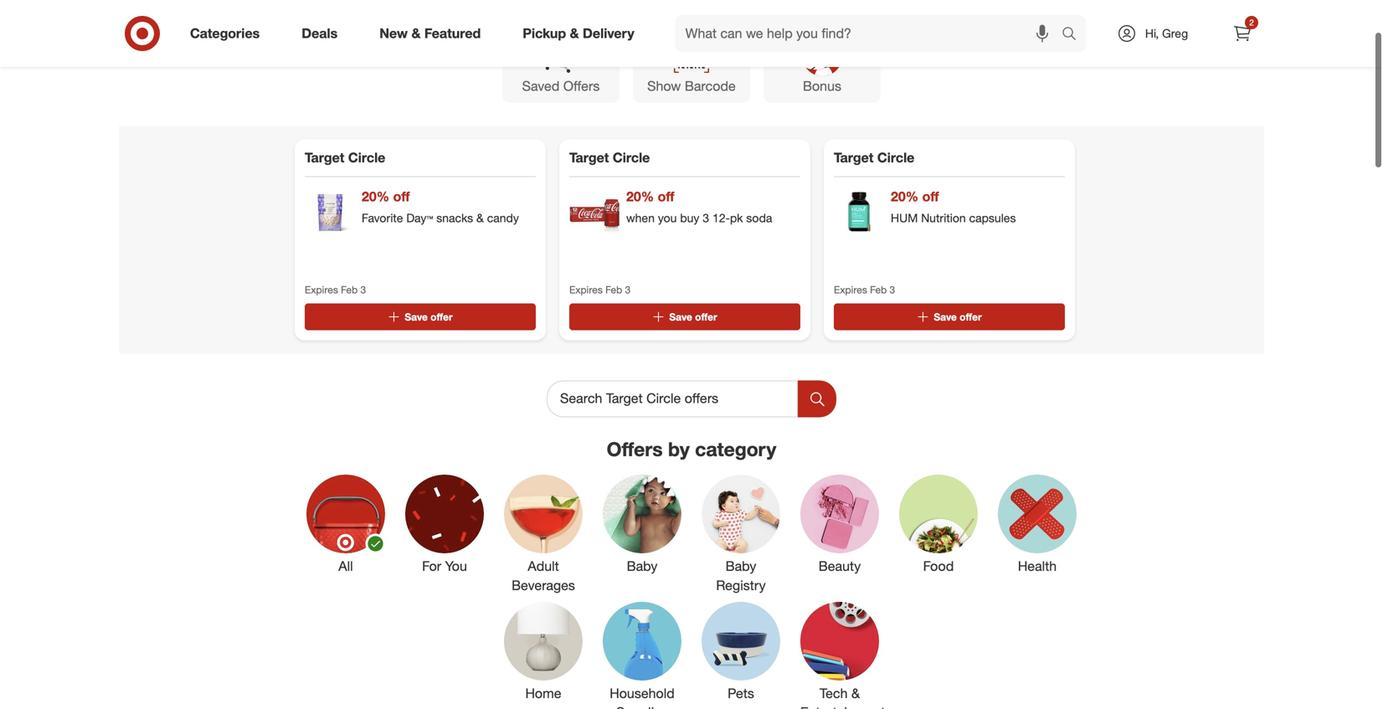 Task type: locate. For each thing, give the bounding box(es) containing it.
save offer button for 20% off hum nutrition capsules
[[834, 303, 1065, 330]]

3 for 20% off when you buy 3 12-pk soda
[[625, 283, 631, 296]]

deals
[[302, 25, 338, 42]]

target circle for 20% off hum nutrition capsules
[[834, 149, 915, 166]]

for you button
[[405, 475, 484, 595]]

offers
[[563, 78, 600, 94], [607, 437, 663, 461]]

hi,
[[1145, 26, 1159, 41]]

1 20% from the left
[[362, 188, 389, 205]]

home
[[525, 685, 561, 702]]

expires down 20% off favorite day™ snacks & candy 'image'
[[305, 283, 338, 296]]

2 offer from the left
[[695, 311, 717, 323]]

off up day™
[[393, 188, 410, 205]]

1 save from the left
[[405, 311, 428, 323]]

when
[[626, 210, 655, 225]]

1 horizontal spatial expires feb 3
[[569, 283, 631, 296]]

20% up favorite
[[362, 188, 389, 205]]

save offer button
[[305, 303, 536, 330], [569, 303, 801, 330], [834, 303, 1065, 330]]

show
[[647, 78, 681, 94]]

feb for 20% off favorite day™ snacks & candy
[[341, 283, 358, 296]]

target circle
[[305, 149, 385, 166], [569, 149, 650, 166], [834, 149, 915, 166]]

offers left by
[[607, 437, 663, 461]]

target circle up 20% off when you buy 3 12-pk soda image
[[569, 149, 650, 166]]

3 left 12-
[[703, 210, 709, 225]]

2 circle from the left
[[613, 149, 650, 166]]

capsules
[[969, 210, 1016, 225]]

saved
[[522, 78, 560, 94]]

2 baby from the left
[[726, 558, 756, 575]]

1 horizontal spatial baby
[[726, 558, 756, 575]]

offer for 20% off when you buy 3 12-pk soda
[[695, 311, 717, 323]]

2 horizontal spatial save offer button
[[834, 303, 1065, 330]]

bonus
[[803, 78, 842, 94]]

target circle up 20% off hum nutrition capsules image
[[834, 149, 915, 166]]

1 expires from the left
[[305, 283, 338, 296]]

3 save offer button from the left
[[834, 303, 1065, 330]]

0 horizontal spatial feb
[[341, 283, 358, 296]]

3 down the when
[[625, 283, 631, 296]]

2 horizontal spatial save
[[934, 311, 957, 323]]

target up 20% off when you buy 3 12-pk soda image
[[569, 149, 609, 166]]

target circle up 20% off favorite day™ snacks & candy 'image'
[[305, 149, 385, 166]]

3 offer from the left
[[960, 311, 982, 323]]

2 horizontal spatial off
[[922, 188, 939, 205]]

target up 20% off hum nutrition capsules image
[[834, 149, 874, 166]]

tech
[[820, 685, 848, 702]]

feb
[[341, 283, 358, 296], [606, 283, 622, 296], [870, 283, 887, 296]]

2 20% from the left
[[626, 188, 654, 205]]

1 off from the left
[[393, 188, 410, 205]]

1 horizontal spatial offers
[[607, 437, 663, 461]]

2 off from the left
[[658, 188, 675, 205]]

0 horizontal spatial baby
[[627, 558, 658, 575]]

& for pickup & delivery
[[570, 25, 579, 42]]

2 horizontal spatial circle
[[877, 149, 915, 166]]

expires feb 3 down 20% off when you buy 3 12-pk soda image
[[569, 283, 631, 296]]

3 for 20% off favorite day™ snacks & candy
[[361, 283, 366, 296]]

off up nutrition
[[922, 188, 939, 205]]

search
[[1054, 27, 1094, 43]]

baby for baby
[[627, 558, 658, 575]]

0 horizontal spatial save offer
[[405, 311, 453, 323]]

20% up hum
[[891, 188, 919, 205]]

1 horizontal spatial off
[[658, 188, 675, 205]]

baby inside button
[[627, 558, 658, 575]]

expires feb 3 for 20% off when you buy 3 12-pk soda
[[569, 283, 631, 296]]

by
[[668, 437, 690, 461]]

1 save offer from the left
[[405, 311, 453, 323]]

circle for 20% off hum nutrition capsules
[[877, 149, 915, 166]]

expires feb 3
[[305, 283, 366, 296], [569, 283, 631, 296], [834, 283, 895, 296]]

1 offer from the left
[[431, 311, 453, 323]]

& inside tech & entertainment
[[852, 685, 860, 702]]

delivery
[[583, 25, 634, 42]]

3 expires feb 3 from the left
[[834, 283, 895, 296]]

20% off when you buy 3 12-pk soda
[[626, 188, 772, 225]]

off inside 20% off when you buy 3 12-pk soda
[[658, 188, 675, 205]]

1 horizontal spatial target circle
[[569, 149, 650, 166]]

& left 'candy'
[[476, 210, 484, 225]]

expires for 20% off when you buy 3 12-pk soda
[[569, 283, 603, 296]]

new & featured link
[[365, 15, 502, 52]]

0 horizontal spatial expires feb 3
[[305, 283, 366, 296]]

&
[[412, 25, 421, 42], [570, 25, 579, 42], [476, 210, 484, 225], [852, 685, 860, 702]]

feb down 20% off favorite day™ snacks & candy 'image'
[[341, 283, 358, 296]]

0 horizontal spatial target
[[305, 149, 344, 166]]

1 horizontal spatial offer
[[695, 311, 717, 323]]

save offer
[[405, 311, 453, 323], [669, 311, 717, 323], [934, 311, 982, 323]]

offers right saved
[[563, 78, 600, 94]]

& right pickup
[[570, 25, 579, 42]]

1 feb from the left
[[341, 283, 358, 296]]

circle up the when
[[613, 149, 650, 166]]

1 horizontal spatial save offer button
[[569, 303, 801, 330]]

1 target circle from the left
[[305, 149, 385, 166]]

0 horizontal spatial expires
[[305, 283, 338, 296]]

2 expires from the left
[[569, 283, 603, 296]]

20% inside 20% off hum nutrition capsules
[[891, 188, 919, 205]]

0 horizontal spatial save
[[405, 311, 428, 323]]

0 horizontal spatial offers
[[563, 78, 600, 94]]

3 down favorite
[[361, 283, 366, 296]]

3 feb from the left
[[870, 283, 887, 296]]

saved offers
[[522, 78, 600, 94]]

3 save offer from the left
[[934, 311, 982, 323]]

feb down 20% off when you buy 3 12-pk soda image
[[606, 283, 622, 296]]

target up 20% off favorite day™ snacks & candy 'image'
[[305, 149, 344, 166]]

1 horizontal spatial target
[[569, 149, 609, 166]]

day™
[[406, 210, 433, 225]]

0 horizontal spatial 20%
[[362, 188, 389, 205]]

all button
[[306, 475, 386, 595]]

registry
[[716, 577, 766, 594]]

3 20% from the left
[[891, 188, 919, 205]]

20%
[[362, 188, 389, 205], [626, 188, 654, 205], [891, 188, 919, 205]]

0 horizontal spatial off
[[393, 188, 410, 205]]

1 horizontal spatial save offer
[[669, 311, 717, 323]]

3 target circle from the left
[[834, 149, 915, 166]]

categories link
[[176, 15, 281, 52]]

1 horizontal spatial save
[[669, 311, 692, 323]]

0 horizontal spatial target circle
[[305, 149, 385, 166]]

None text field
[[547, 380, 798, 417]]

2 target from the left
[[569, 149, 609, 166]]

circle for 20% off when you buy 3 12-pk soda
[[613, 149, 650, 166]]

2 feb from the left
[[606, 283, 622, 296]]

baby
[[627, 558, 658, 575], [726, 558, 756, 575]]

off
[[393, 188, 410, 205], [658, 188, 675, 205], [922, 188, 939, 205]]

& for new & featured
[[412, 25, 421, 42]]

1 horizontal spatial circle
[[613, 149, 650, 166]]

bonus button
[[764, 30, 881, 102]]

2 horizontal spatial feb
[[870, 283, 887, 296]]

pk
[[730, 210, 743, 225]]

& right the new
[[412, 25, 421, 42]]

1 target from the left
[[305, 149, 344, 166]]

0 horizontal spatial circle
[[348, 149, 385, 166]]

1 circle from the left
[[348, 149, 385, 166]]

0 horizontal spatial offer
[[431, 311, 453, 323]]

3 expires from the left
[[834, 283, 867, 296]]

favorite
[[362, 210, 403, 225]]

0 vertical spatial offers
[[563, 78, 600, 94]]

20% off favorite day™ snacks & candy
[[362, 188, 519, 225]]

20% inside 20% off favorite day™ snacks & candy
[[362, 188, 389, 205]]

expires feb 3 down 20% off favorite day™ snacks & candy 'image'
[[305, 283, 366, 296]]

feb down 20% off hum nutrition capsules image
[[870, 283, 887, 296]]

health button
[[998, 475, 1077, 595]]

0 horizontal spatial save offer button
[[305, 303, 536, 330]]

2 target circle from the left
[[569, 149, 650, 166]]

3 target from the left
[[834, 149, 874, 166]]

entertainment
[[801, 704, 885, 709]]

adult
[[528, 558, 559, 575]]

1 horizontal spatial 20%
[[626, 188, 654, 205]]

circle
[[348, 149, 385, 166], [613, 149, 650, 166], [877, 149, 915, 166]]

baby inside baby registry
[[726, 558, 756, 575]]

new & featured
[[380, 25, 481, 42]]

3
[[703, 210, 709, 225], [361, 283, 366, 296], [625, 283, 631, 296], [890, 283, 895, 296]]

expires down 20% off when you buy 3 12-pk soda image
[[569, 283, 603, 296]]

1 baby from the left
[[627, 558, 658, 575]]

2 save offer from the left
[[669, 311, 717, 323]]

20% up the when
[[626, 188, 654, 205]]

expires feb 3 for 20% off favorite day™ snacks & candy
[[305, 283, 366, 296]]

expires down 20% off hum nutrition capsules image
[[834, 283, 867, 296]]

food
[[923, 558, 954, 575]]

show barcode button
[[633, 30, 750, 102]]

1 expires feb 3 from the left
[[305, 283, 366, 296]]

2 save from the left
[[669, 311, 692, 323]]

2 horizontal spatial expires feb 3
[[834, 283, 895, 296]]

you
[[658, 210, 677, 225]]

offer
[[431, 311, 453, 323], [695, 311, 717, 323], [960, 311, 982, 323]]

expires feb 3 down 20% off hum nutrition capsules image
[[834, 283, 895, 296]]

off inside 20% off favorite day™ snacks & candy
[[393, 188, 410, 205]]

save
[[405, 311, 428, 323], [669, 311, 692, 323], [934, 311, 957, 323]]

3 off from the left
[[922, 188, 939, 205]]

all
[[339, 558, 353, 575]]

expires
[[305, 283, 338, 296], [569, 283, 603, 296], [834, 283, 867, 296]]

adult beverages
[[512, 558, 575, 594]]

circle up favorite
[[348, 149, 385, 166]]

show barcode
[[647, 78, 736, 94]]

tech & entertainment
[[801, 685, 885, 709]]

save for 20% off favorite day™ snacks & candy
[[405, 311, 428, 323]]

off up you
[[658, 188, 675, 205]]

health
[[1018, 558, 1057, 575]]

offers inside 'button'
[[563, 78, 600, 94]]

2 horizontal spatial save offer
[[934, 311, 982, 323]]

2 horizontal spatial target
[[834, 149, 874, 166]]

home button
[[504, 602, 583, 709]]

barcode
[[685, 78, 736, 94]]

& up entertainment
[[852, 685, 860, 702]]

1 vertical spatial offers
[[607, 437, 663, 461]]

1 horizontal spatial feb
[[606, 283, 622, 296]]

save offer for 20% off favorite day™ snacks & candy
[[405, 311, 453, 323]]

circle up hum
[[877, 149, 915, 166]]

you
[[445, 558, 467, 575]]

offer for 20% off hum nutrition capsules
[[960, 311, 982, 323]]

save for 20% off hum nutrition capsules
[[934, 311, 957, 323]]

beauty
[[819, 558, 861, 575]]

2 save offer button from the left
[[569, 303, 801, 330]]

3 save from the left
[[934, 311, 957, 323]]

1 save offer button from the left
[[305, 303, 536, 330]]

1 horizontal spatial expires
[[569, 283, 603, 296]]

3 circle from the left
[[877, 149, 915, 166]]

2 horizontal spatial 20%
[[891, 188, 919, 205]]

pickup & delivery
[[523, 25, 634, 42]]

20% inside 20% off when you buy 3 12-pk soda
[[626, 188, 654, 205]]

off inside 20% off hum nutrition capsules
[[922, 188, 939, 205]]

target
[[305, 149, 344, 166], [569, 149, 609, 166], [834, 149, 874, 166]]

2 horizontal spatial target circle
[[834, 149, 915, 166]]

3 down hum
[[890, 283, 895, 296]]

20% off favorite day™ snacks & candy image
[[305, 187, 355, 237]]

20% off hum nutrition capsules image
[[834, 187, 884, 237]]

beauty button
[[801, 475, 879, 595]]

2 horizontal spatial expires
[[834, 283, 867, 296]]

snacks
[[436, 210, 473, 225]]

2 expires feb 3 from the left
[[569, 283, 631, 296]]

2 horizontal spatial offer
[[960, 311, 982, 323]]

2 link
[[1224, 15, 1261, 52]]

target for 20% off favorite day™ snacks & candy
[[305, 149, 344, 166]]



Task type: describe. For each thing, give the bounding box(es) containing it.
expires for 20% off hum nutrition capsules
[[834, 283, 867, 296]]

beverages
[[512, 577, 575, 594]]

save offer for 20% off hum nutrition capsules
[[934, 311, 982, 323]]

3 for 20% off hum nutrition capsules
[[890, 283, 895, 296]]

off for 20% off when you buy 3 12-pk soda
[[658, 188, 675, 205]]

for
[[422, 558, 441, 575]]

offer for 20% off favorite day™ snacks & candy
[[431, 311, 453, 323]]

hi, greg
[[1145, 26, 1188, 41]]

off for 20% off favorite day™ snacks & candy
[[393, 188, 410, 205]]

20% for 20% off favorite day™ snacks & candy
[[362, 188, 389, 205]]

deals link
[[287, 15, 359, 52]]

saved offers button
[[502, 30, 620, 102]]

food button
[[899, 475, 978, 595]]

greg
[[1162, 26, 1188, 41]]

pickup & delivery link
[[509, 15, 655, 52]]

off for 20% off hum nutrition capsules
[[922, 188, 939, 205]]

20% for 20% off when you buy 3 12-pk soda
[[626, 188, 654, 205]]

categories
[[190, 25, 260, 42]]

save for 20% off when you buy 3 12-pk soda
[[669, 311, 692, 323]]

20% for 20% off hum nutrition capsules
[[891, 188, 919, 205]]

expires for 20% off favorite day™ snacks & candy
[[305, 283, 338, 296]]

buy
[[680, 210, 700, 225]]

20% off when you buy 3 12-pk soda image
[[569, 187, 620, 237]]

supplies
[[616, 704, 668, 709]]

pets
[[728, 685, 754, 702]]

baby registry
[[716, 558, 766, 594]]

pets button
[[702, 602, 780, 709]]

feb for 20% off when you buy 3 12-pk soda
[[606, 283, 622, 296]]

save offer button for 20% off when you buy 3 12-pk soda
[[569, 303, 801, 330]]

save offer for 20% off when you buy 3 12-pk soda
[[669, 311, 717, 323]]

baby button
[[603, 475, 682, 595]]

What can we help you find? suggestions appear below search field
[[675, 15, 1066, 52]]

expires feb 3 for 20% off hum nutrition capsules
[[834, 283, 895, 296]]

& inside 20% off favorite day™ snacks & candy
[[476, 210, 484, 225]]

search button
[[1054, 15, 1094, 55]]

adult beverages button
[[504, 475, 583, 595]]

20% off hum nutrition capsules
[[891, 188, 1016, 225]]

pickup
[[523, 25, 566, 42]]

target for 20% off hum nutrition capsules
[[834, 149, 874, 166]]

nutrition
[[921, 210, 966, 225]]

soda
[[746, 210, 772, 225]]

target for 20% off when you buy 3 12-pk soda
[[569, 149, 609, 166]]

feb for 20% off hum nutrition capsules
[[870, 283, 887, 296]]

3 inside 20% off when you buy 3 12-pk soda
[[703, 210, 709, 225]]

circle for 20% off favorite day™ snacks & candy
[[348, 149, 385, 166]]

2
[[1250, 17, 1254, 28]]

for you
[[422, 558, 467, 575]]

category
[[695, 437, 776, 461]]

baby registry button
[[702, 475, 780, 595]]

new
[[380, 25, 408, 42]]

& for tech & entertainment
[[852, 685, 860, 702]]

featured
[[424, 25, 481, 42]]

tech & entertainment button
[[801, 602, 885, 709]]

baby for baby registry
[[726, 558, 756, 575]]

12-
[[713, 210, 730, 225]]

candy
[[487, 210, 519, 225]]

save offer button for 20% off favorite day™ snacks & candy
[[305, 303, 536, 330]]

offers by category
[[607, 437, 776, 461]]

household
[[610, 685, 675, 702]]

household supplies button
[[603, 602, 682, 709]]

hum
[[891, 210, 918, 225]]

target circle for 20% off favorite day™ snacks & candy
[[305, 149, 385, 166]]

household supplies
[[610, 685, 675, 709]]

target circle for 20% off when you buy 3 12-pk soda
[[569, 149, 650, 166]]



Task type: vqa. For each thing, say whether or not it's contained in the screenshot.
the at in $7.99 at Spring Valley
no



